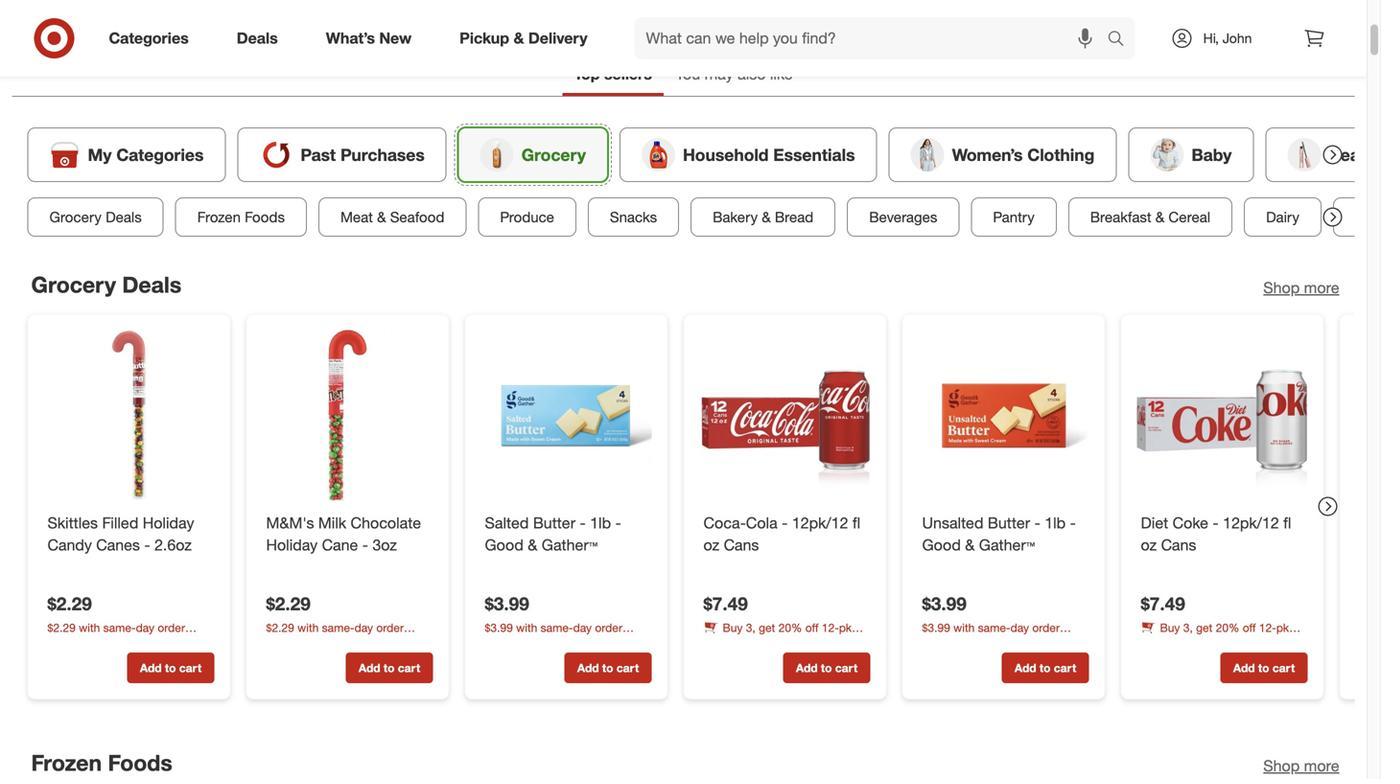Task type: describe. For each thing, give the bounding box(es) containing it.
grocery deals inside button
[[49, 208, 142, 226]]

women's clothing
[[952, 144, 1095, 165]]

- inside diet coke - 12pk/12 fl oz cans
[[1213, 514, 1219, 533]]

more for grocery deals
[[1304, 278, 1340, 297]]

12- for diet coke - 12pk/12 fl oz cans
[[1259, 621, 1277, 635]]

cart for unsalted butter - 1lb - good & gather™
[[1054, 661, 1076, 676]]

day for unsalted butter - 1lb - good & gather™
[[1011, 621, 1029, 635]]

cans for cola
[[724, 536, 759, 555]]

canes
[[96, 536, 140, 555]]

pickup
[[460, 29, 509, 48]]

breakfast & cereal
[[1090, 208, 1211, 226]]

candy
[[47, 536, 92, 555]]

my categories button
[[27, 127, 226, 182]]

$3.99 $3.99 with same-day order services for salted
[[485, 593, 623, 652]]

search
[[1099, 31, 1145, 49]]

cart for salted butter - 1lb - good & gather™
[[617, 661, 639, 676]]

shop more button for frozen foods
[[1264, 756, 1340, 778]]

what's new
[[326, 29, 412, 48]]

add to cart button for m&m's milk chocolate holiday cane - 3oz
[[346, 653, 433, 684]]

also
[[738, 65, 766, 83]]

seafood
[[390, 208, 445, 226]]

1lb for salted butter - 1lb - good & gather™
[[590, 514, 611, 533]]

0 vertical spatial categories
[[109, 29, 189, 48]]

shop more for grocery deals
[[1264, 278, 1340, 297]]

12pk/12 for coca-cola - 12pk/12 fl oz cans
[[792, 514, 848, 533]]

deals link
[[220, 17, 302, 59]]

breakfast & cereal button
[[1068, 197, 1233, 237]]

$3.99 with same-day order services button for unsalted butter - 1lb - good & gather™
[[922, 620, 1089, 652]]

unsalted
[[922, 514, 984, 533]]

holiday inside m&m's milk chocolate holiday cane - 3oz
[[266, 536, 318, 555]]

pickup & delivery
[[460, 29, 588, 48]]

produce
[[500, 208, 554, 226]]

add for m&m's milk chocolate holiday cane - 3oz
[[359, 661, 380, 676]]

bread
[[775, 208, 814, 226]]

$2.29 with same-day order services button for cane
[[266, 620, 433, 652]]

1 vertical spatial grocery deals
[[31, 271, 181, 298]]

categories link
[[93, 17, 213, 59]]

salted butter - 1lb - good & gather™ link
[[485, 513, 648, 557]]

pantry button
[[971, 197, 1057, 237]]

meat & seafood button
[[318, 197, 467, 237]]

m&m's milk chocolate holiday cane - 3oz
[[266, 514, 421, 555]]

snacks
[[610, 208, 657, 226]]

what's new link
[[310, 17, 436, 59]]

dairy button
[[1244, 197, 1322, 237]]

2 vertical spatial grocery
[[31, 271, 116, 298]]

deli button
[[1333, 197, 1381, 237]]

0 vertical spatial grocery
[[522, 144, 586, 165]]

what's
[[326, 29, 375, 48]]

order for skittles filled holiday candy canes - 2.6oz
[[158, 621, 185, 635]]

off for coca-cola - 12pk/12 fl oz cans
[[806, 621, 819, 635]]

pk for coca-cola - 12pk/12 fl oz cans
[[839, 621, 852, 635]]

past purchases button
[[237, 127, 447, 182]]

buy 3, get 20% off 12-pk sodas button for cola
[[704, 620, 871, 652]]

dairy
[[1266, 208, 1300, 226]]

salted
[[485, 514, 529, 533]]

top
[[574, 65, 600, 83]]

add to cart for skittles filled holiday candy canes - 2.6oz
[[140, 661, 202, 676]]

grocery deals button
[[27, 197, 164, 237]]

cart for diet coke - 12pk/12 fl oz cans
[[1273, 661, 1295, 676]]

you may also like
[[675, 65, 793, 83]]

20% for coke
[[1216, 621, 1240, 635]]

add for coca-cola - 12pk/12 fl oz cans
[[796, 661, 818, 676]]

chocolate
[[351, 514, 421, 533]]

purchases
[[341, 144, 425, 165]]

salted butter - 1lb - good & gather™
[[485, 514, 621, 555]]

day for skittles filled holiday candy canes - 2.6oz
[[136, 621, 154, 635]]

2 vertical spatial deals
[[122, 271, 181, 298]]

buy for diet coke - 12pk/12 fl oz cans
[[1160, 621, 1180, 635]]

coca-cola - 12pk/12 fl oz cans link
[[704, 513, 867, 557]]

$7.49 for diet coke - 12pk/12 fl oz cans
[[1141, 593, 1185, 615]]

coca-cola - 12pk/12 fl oz cans
[[704, 514, 861, 555]]

fl for diet coke - 12pk/12 fl oz cans
[[1284, 514, 1292, 533]]

$2.29 $2.29 with same-day order services for canes
[[47, 593, 185, 652]]

search button
[[1099, 17, 1145, 63]]

meat & seafood
[[341, 208, 445, 226]]

diet coke - 12pk/12 fl oz cans
[[1141, 514, 1292, 555]]

categories inside 'button'
[[116, 144, 204, 165]]

- inside m&m's milk chocolate holiday cane - 3oz
[[362, 536, 368, 555]]

get for coke
[[1196, 621, 1213, 635]]

diet
[[1141, 514, 1169, 533]]

same- for skittles
[[103, 621, 136, 635]]

gather™ for unsalted
[[979, 536, 1035, 555]]

sodas for coca-cola - 12pk/12 fl oz cans
[[704, 637, 735, 652]]

cane
[[322, 536, 358, 555]]

bakery
[[713, 208, 758, 226]]

top sellers
[[574, 65, 652, 83]]

household essentials button
[[620, 127, 877, 182]]

to for skittles filled holiday candy canes - 2.6oz
[[165, 661, 176, 676]]

with for salted butter - 1lb - good & gather™
[[516, 621, 538, 635]]

sodas for diet coke - 12pk/12 fl oz cans
[[1141, 637, 1172, 652]]

my categories
[[88, 144, 204, 165]]

add to cart button for salted butter - 1lb - good & gather™
[[565, 653, 652, 684]]

produce button
[[478, 197, 576, 237]]

12- for coca-cola - 12pk/12 fl oz cans
[[822, 621, 839, 635]]

coke
[[1173, 514, 1209, 533]]

add to cart for unsalted butter - 1lb - good & gather™
[[1015, 661, 1076, 676]]

like
[[770, 65, 793, 83]]

frozen foods inside frozen foods button
[[197, 208, 285, 226]]

frozen foods button
[[175, 197, 307, 237]]

past
[[301, 144, 336, 165]]

clothing
[[1028, 144, 1095, 165]]

hi, john
[[1204, 30, 1252, 47]]

my
[[88, 144, 112, 165]]

shop for deals
[[1264, 278, 1300, 297]]

cereal
[[1169, 208, 1211, 226]]

3, for diet coke - 12pk/12 fl oz cans
[[1184, 621, 1193, 635]]

to for diet coke - 12pk/12 fl oz cans
[[1259, 661, 1270, 676]]

pantry
[[993, 208, 1035, 226]]

add to cart for diet coke - 12pk/12 fl oz cans
[[1233, 661, 1295, 676]]

unsalted butter - 1lb - good & gather™ link
[[922, 513, 1085, 557]]

m&m's milk chocolate holiday cane - 3oz link
[[266, 513, 429, 557]]

12pk/12 for diet coke - 12pk/12 fl oz cans
[[1223, 514, 1279, 533]]

0 horizontal spatial foods
[[108, 750, 172, 777]]

add to cart button for skittles filled holiday candy canes - 2.6oz
[[127, 653, 214, 684]]

0 horizontal spatial frozen foods
[[31, 750, 172, 777]]

delivery
[[528, 29, 588, 48]]

past purchases
[[301, 144, 425, 165]]

skittles
[[47, 514, 98, 533]]

pickup & delivery link
[[443, 17, 612, 59]]

skittles filled holiday candy canes - 2.6oz
[[47, 514, 194, 555]]

1lb for unsalted butter - 1lb - good & gather™
[[1045, 514, 1066, 533]]

& for pickup
[[514, 29, 524, 48]]

breakfast
[[1090, 208, 1152, 226]]

add for unsalted butter - 1lb - good & gather™
[[1015, 661, 1037, 676]]

household essentials
[[683, 144, 855, 165]]



Task type: vqa. For each thing, say whether or not it's contained in the screenshot.
Would
no



Task type: locate. For each thing, give the bounding box(es) containing it.
1 $3.99 with same-day order services button from the left
[[485, 620, 652, 652]]

oz down coca-
[[704, 536, 720, 555]]

butter
[[533, 514, 576, 533], [988, 514, 1030, 533]]

deals left the what's
[[237, 29, 278, 48]]

1 horizontal spatial fl
[[1284, 514, 1292, 533]]

gather™ inside salted butter - 1lb - good & gather™
[[542, 536, 598, 555]]

to for m&m's milk chocolate holiday cane - 3oz
[[384, 661, 395, 676]]

1 services from the left
[[47, 637, 90, 652]]

& inside salted butter - 1lb - good & gather™
[[528, 536, 538, 555]]

beauty button
[[1266, 127, 1381, 182]]

women's clothing button
[[889, 127, 1117, 182]]

cans for coke
[[1161, 536, 1197, 555]]

4 day from the left
[[1011, 621, 1029, 635]]

12pk/12 inside the coca-cola - 12pk/12 fl oz cans
[[792, 514, 848, 533]]

shop more for frozen foods
[[1264, 757, 1340, 776]]

order for salted butter - 1lb - good & gather™
[[595, 621, 623, 635]]

6 add to cart from the left
[[1233, 661, 1295, 676]]

you may also like link
[[664, 56, 804, 96]]

oz inside diet coke - 12pk/12 fl oz cans
[[1141, 536, 1157, 555]]

deals inside button
[[106, 208, 142, 226]]

deli
[[1355, 208, 1380, 226]]

1 add from the left
[[140, 661, 162, 676]]

0 horizontal spatial 3,
[[746, 621, 756, 635]]

1 vertical spatial frozen foods
[[31, 750, 172, 777]]

day down 3oz
[[355, 621, 373, 635]]

grocery deals down my
[[49, 208, 142, 226]]

same- for m&m's
[[322, 621, 355, 635]]

1 to from the left
[[165, 661, 176, 676]]

1lb inside unsalted butter - 1lb - good & gather™
[[1045, 514, 1066, 533]]

1 vertical spatial more
[[1304, 757, 1340, 776]]

add to cart button for coca-cola - 12pk/12 fl oz cans
[[783, 653, 871, 684]]

get
[[759, 621, 775, 635], [1196, 621, 1213, 635]]

1 12- from the left
[[822, 621, 839, 635]]

add to cart button for diet coke - 12pk/12 fl oz cans
[[1221, 653, 1308, 684]]

beverages
[[869, 208, 938, 226]]

3 add to cart from the left
[[577, 661, 639, 676]]

20% down diet coke - 12pk/12 fl oz cans link at right
[[1216, 621, 1240, 635]]

foods
[[245, 208, 285, 226], [108, 750, 172, 777]]

1 horizontal spatial 12-
[[1259, 621, 1277, 635]]

1 horizontal spatial buy 3, get 20% off 12-pk sodas
[[1141, 621, 1289, 652]]

2 12- from the left
[[1259, 621, 1277, 635]]

1 horizontal spatial $7.49
[[1141, 593, 1185, 615]]

12pk/12 inside diet coke - 12pk/12 fl oz cans
[[1223, 514, 1279, 533]]

0 horizontal spatial $3.99 with same-day order services button
[[485, 620, 652, 652]]

salted butter - 1lb - good & gather™ image
[[481, 331, 652, 501], [481, 331, 652, 501]]

3 services from the left
[[485, 637, 528, 652]]

1 vertical spatial categories
[[116, 144, 204, 165]]

0 horizontal spatial 12pk/12
[[792, 514, 848, 533]]

1 20% from the left
[[779, 621, 802, 635]]

deals
[[237, 29, 278, 48], [106, 208, 142, 226], [122, 271, 181, 298]]

2 off from the left
[[1243, 621, 1256, 635]]

1 vertical spatial grocery
[[49, 208, 102, 226]]

buy 3, get 20% off 12-pk sodas for cola
[[704, 621, 852, 652]]

$2.29 $2.29 with same-day order services down 'cane'
[[266, 593, 404, 652]]

cans inside diet coke - 12pk/12 fl oz cans
[[1161, 536, 1197, 555]]

6 to from the left
[[1259, 661, 1270, 676]]

butter for salted
[[533, 514, 576, 533]]

frozen inside frozen foods button
[[197, 208, 241, 226]]

3 add from the left
[[577, 661, 599, 676]]

get down diet coke - 12pk/12 fl oz cans
[[1196, 621, 1213, 635]]

1 off from the left
[[806, 621, 819, 635]]

bakery & bread button
[[691, 197, 836, 237]]

1 1lb from the left
[[590, 514, 611, 533]]

to for salted butter - 1lb - good & gather™
[[602, 661, 613, 676]]

same- down unsalted butter - 1lb - good & gather™
[[978, 621, 1011, 635]]

2 3, from the left
[[1184, 621, 1193, 635]]

1 horizontal spatial 1lb
[[1045, 514, 1066, 533]]

1 horizontal spatial foods
[[245, 208, 285, 226]]

diet coke - 12pk/12 fl oz cans image
[[1137, 331, 1308, 501], [1137, 331, 1308, 501]]

2 $2.29 $2.29 with same-day order services from the left
[[266, 593, 404, 652]]

1 horizontal spatial get
[[1196, 621, 1213, 635]]

2 good from the left
[[922, 536, 961, 555]]

to for unsalted butter - 1lb - good & gather™
[[1040, 661, 1051, 676]]

& down unsalted
[[965, 536, 975, 555]]

1 horizontal spatial $2.29 $2.29 with same-day order services
[[266, 593, 404, 652]]

1 gather™ from the left
[[542, 536, 598, 555]]

baby
[[1192, 144, 1232, 165]]

meat
[[341, 208, 373, 226]]

cans down coca-
[[724, 536, 759, 555]]

unsalted butter - 1lb - good & gather™ image
[[919, 331, 1089, 501], [919, 331, 1089, 501]]

$2.29 with same-day order services button
[[47, 620, 214, 652], [266, 620, 433, 652]]

2 1lb from the left
[[1045, 514, 1066, 533]]

1 shop more from the top
[[1264, 278, 1340, 297]]

shop for foods
[[1264, 757, 1300, 776]]

12pk/12 right coke
[[1223, 514, 1279, 533]]

1 vertical spatial frozen
[[31, 750, 102, 777]]

1 buy 3, get 20% off 12-pk sodas from the left
[[704, 621, 852, 652]]

1 horizontal spatial 12pk/12
[[1223, 514, 1279, 533]]

add to cart button
[[127, 653, 214, 684], [346, 653, 433, 684], [565, 653, 652, 684], [783, 653, 871, 684], [1002, 653, 1089, 684], [1221, 653, 1308, 684]]

cart for m&m's milk chocolate holiday cane - 3oz
[[398, 661, 420, 676]]

2 $7.49 from the left
[[1141, 593, 1185, 615]]

1 horizontal spatial butter
[[988, 514, 1030, 533]]

with for m&m's milk chocolate holiday cane - 3oz
[[297, 621, 319, 635]]

1 vertical spatial holiday
[[266, 536, 318, 555]]

0 vertical spatial foods
[[245, 208, 285, 226]]

good
[[485, 536, 524, 555], [922, 536, 961, 555]]

5 cart from the left
[[1054, 661, 1076, 676]]

1 horizontal spatial buy 3, get 20% off 12-pk sodas button
[[1141, 620, 1308, 652]]

you
[[675, 65, 700, 83]]

good down the salted
[[485, 536, 524, 555]]

essentials
[[773, 144, 855, 165]]

grocery deals
[[49, 208, 142, 226], [31, 271, 181, 298]]

sodas
[[704, 637, 735, 652], [1141, 637, 1172, 652]]

beverages button
[[847, 197, 960, 237]]

1 day from the left
[[136, 621, 154, 635]]

$3.99 with same-day order services button
[[485, 620, 652, 652], [922, 620, 1089, 652]]

m&m's milk chocolate holiday cane - 3oz image
[[262, 331, 433, 501], [262, 331, 433, 501]]

$3.99
[[485, 593, 529, 615], [922, 593, 967, 615], [485, 621, 513, 635], [922, 621, 950, 635]]

& right meat
[[377, 208, 386, 226]]

1 horizontal spatial off
[[1243, 621, 1256, 635]]

0 horizontal spatial buy 3, get 20% off 12-pk sodas
[[704, 621, 852, 652]]

good inside unsalted butter - 1lb - good & gather™
[[922, 536, 961, 555]]

add to cart button for unsalted butter - 1lb - good & gather™
[[1002, 653, 1089, 684]]

2 buy 3, get 20% off 12-pk sodas from the left
[[1141, 621, 1289, 652]]

2 add from the left
[[359, 661, 380, 676]]

good for unsalted butter - 1lb - good & gather™
[[922, 536, 961, 555]]

1 vertical spatial foods
[[108, 750, 172, 777]]

holiday up 2.6oz
[[143, 514, 194, 533]]

categories
[[109, 29, 189, 48], [116, 144, 204, 165]]

1lb
[[590, 514, 611, 533], [1045, 514, 1066, 533]]

oz inside the coca-cola - 12pk/12 fl oz cans
[[704, 536, 720, 555]]

shop
[[1264, 278, 1300, 297], [1264, 757, 1300, 776]]

cans down coke
[[1161, 536, 1197, 555]]

fl
[[853, 514, 861, 533], [1284, 514, 1292, 533]]

day
[[136, 621, 154, 635], [355, 621, 373, 635], [573, 621, 592, 635], [1011, 621, 1029, 635]]

2 shop from the top
[[1264, 757, 1300, 776]]

2 to from the left
[[384, 661, 395, 676]]

1 shop from the top
[[1264, 278, 1300, 297]]

1 more from the top
[[1304, 278, 1340, 297]]

good down unsalted
[[922, 536, 961, 555]]

2 12pk/12 from the left
[[1223, 514, 1279, 533]]

0 horizontal spatial 1lb
[[590, 514, 611, 533]]

grocery up the produce
[[522, 144, 586, 165]]

0 horizontal spatial sodas
[[704, 637, 735, 652]]

same- down canes
[[103, 621, 136, 635]]

butter right the salted
[[533, 514, 576, 533]]

4 to from the left
[[821, 661, 832, 676]]

add for skittles filled holiday candy canes - 2.6oz
[[140, 661, 162, 676]]

grocery button
[[458, 127, 608, 182]]

1 horizontal spatial holiday
[[266, 536, 318, 555]]

gather™
[[542, 536, 598, 555], [979, 536, 1035, 555]]

0 horizontal spatial good
[[485, 536, 524, 555]]

oz for diet coke - 12pk/12 fl oz cans
[[1141, 536, 1157, 555]]

1 vertical spatial shop
[[1264, 757, 1300, 776]]

2.6oz
[[154, 536, 192, 555]]

buy
[[723, 621, 743, 635], [1160, 621, 1180, 635]]

0 vertical spatial grocery deals
[[49, 208, 142, 226]]

pk
[[839, 621, 852, 635], [1277, 621, 1289, 635]]

fl inside the coca-cola - 12pk/12 fl oz cans
[[853, 514, 861, 533]]

2 $3.99 $3.99 with same-day order services from the left
[[922, 593, 1060, 652]]

baby button
[[1128, 127, 1254, 182]]

same- for salted
[[541, 621, 573, 635]]

2 order from the left
[[376, 621, 404, 635]]

services for unsalted butter - 1lb - good & gather™
[[922, 637, 965, 652]]

milk
[[318, 514, 346, 533]]

0 horizontal spatial 20%
[[779, 621, 802, 635]]

oz for coca-cola - 12pk/12 fl oz cans
[[704, 536, 720, 555]]

3 with from the left
[[516, 621, 538, 635]]

2 oz from the left
[[1141, 536, 1157, 555]]

grocery down grocery deals button on the top left
[[31, 271, 116, 298]]

cans inside the coca-cola - 12pk/12 fl oz cans
[[724, 536, 759, 555]]

shop more button for grocery deals
[[1264, 277, 1340, 299]]

add for salted butter - 1lb - good & gather™
[[577, 661, 599, 676]]

shop more
[[1264, 278, 1340, 297], [1264, 757, 1340, 776]]

6 cart from the left
[[1273, 661, 1295, 676]]

3 day from the left
[[573, 621, 592, 635]]

5 add to cart button from the left
[[1002, 653, 1089, 684]]

$3.99 $3.99 with same-day order services for unsalted
[[922, 593, 1060, 652]]

1 horizontal spatial frozen
[[197, 208, 241, 226]]

more for frozen foods
[[1304, 757, 1340, 776]]

beauty
[[1329, 144, 1381, 165]]

1 $2.29 with same-day order services button from the left
[[47, 620, 214, 652]]

with for unsalted butter - 1lb - good & gather™
[[954, 621, 975, 635]]

1 butter from the left
[[533, 514, 576, 533]]

- inside skittles filled holiday candy canes - 2.6oz
[[144, 536, 150, 555]]

same- for unsalted
[[978, 621, 1011, 635]]

bakery & bread
[[713, 208, 814, 226]]

$7.49 for coca-cola - 12pk/12 fl oz cans
[[704, 593, 748, 615]]

2 more from the top
[[1304, 757, 1340, 776]]

0 horizontal spatial fl
[[853, 514, 861, 533]]

cola
[[746, 514, 778, 533]]

new
[[379, 29, 412, 48]]

gather™ inside unsalted butter - 1lb - good & gather™
[[979, 536, 1035, 555]]

fl for coca-cola - 12pk/12 fl oz cans
[[853, 514, 861, 533]]

4 services from the left
[[922, 637, 965, 652]]

to
[[165, 661, 176, 676], [384, 661, 395, 676], [602, 661, 613, 676], [821, 661, 832, 676], [1040, 661, 1051, 676], [1259, 661, 1270, 676]]

grocery down my
[[49, 208, 102, 226]]

0 vertical spatial shop
[[1264, 278, 1300, 297]]

1 3, from the left
[[746, 621, 756, 635]]

1 vertical spatial deals
[[106, 208, 142, 226]]

services for m&m's milk chocolate holiday cane - 3oz
[[266, 637, 309, 652]]

1 horizontal spatial gather™
[[979, 536, 1035, 555]]

cart for coca-cola - 12pk/12 fl oz cans
[[835, 661, 858, 676]]

2 sodas from the left
[[1141, 637, 1172, 652]]

m&m's
[[266, 514, 314, 533]]

with for skittles filled holiday candy canes - 2.6oz
[[79, 621, 100, 635]]

- inside the coca-cola - 12pk/12 fl oz cans
[[782, 514, 788, 533]]

gather™ for salted
[[542, 536, 598, 555]]

1 horizontal spatial frozen foods
[[197, 208, 285, 226]]

1 horizontal spatial buy
[[1160, 621, 1180, 635]]

butter inside salted butter - 1lb - good & gather™
[[533, 514, 576, 533]]

day down canes
[[136, 621, 154, 635]]

buy 3, get 20% off 12-pk sodas button
[[704, 620, 871, 652], [1141, 620, 1308, 652]]

0 vertical spatial frozen
[[197, 208, 241, 226]]

$2.29 with same-day order services button for canes
[[47, 620, 214, 652]]

deals down grocery deals button on the top left
[[122, 271, 181, 298]]

1 sodas from the left
[[704, 637, 735, 652]]

butter right unsalted
[[988, 514, 1030, 533]]

coca-cola - 12pk/12 fl oz cans image
[[700, 331, 871, 501], [700, 331, 871, 501]]

1 $7.49 from the left
[[704, 593, 748, 615]]

4 with from the left
[[954, 621, 975, 635]]

6 add to cart button from the left
[[1221, 653, 1308, 684]]

with
[[79, 621, 100, 635], [297, 621, 319, 635], [516, 621, 538, 635], [954, 621, 975, 635]]

0 vertical spatial shop more
[[1264, 278, 1340, 297]]

5 add from the left
[[1015, 661, 1037, 676]]

1 horizontal spatial good
[[922, 536, 961, 555]]

2 $3.99 with same-day order services button from the left
[[922, 620, 1089, 652]]

buy 3, get 20% off 12-pk sodas button for coke
[[1141, 620, 1308, 652]]

2 cans from the left
[[1161, 536, 1197, 555]]

diet coke - 12pk/12 fl oz cans link
[[1141, 513, 1304, 557]]

&
[[514, 29, 524, 48], [377, 208, 386, 226], [762, 208, 771, 226], [1156, 208, 1165, 226], [528, 536, 538, 555], [965, 536, 975, 555]]

4 add from the left
[[796, 661, 818, 676]]

butter for unsalted
[[988, 514, 1030, 533]]

top sellers link
[[563, 56, 664, 96]]

2 services from the left
[[266, 637, 309, 652]]

hi,
[[1204, 30, 1219, 47]]

2 gather™ from the left
[[979, 536, 1035, 555]]

0 horizontal spatial $3.99 $3.99 with same-day order services
[[485, 593, 623, 652]]

1 good from the left
[[485, 536, 524, 555]]

3 order from the left
[[595, 621, 623, 635]]

1 horizontal spatial sodas
[[1141, 637, 1172, 652]]

foods inside frozen foods button
[[245, 208, 285, 226]]

1 horizontal spatial cans
[[1161, 536, 1197, 555]]

services for salted butter - 1lb - good & gather™
[[485, 637, 528, 652]]

sellers
[[604, 65, 652, 83]]

day for m&m's milk chocolate holiday cane - 3oz
[[355, 621, 373, 635]]

1 horizontal spatial oz
[[1141, 536, 1157, 555]]

day down salted butter - 1lb - good & gather™ link
[[573, 621, 592, 635]]

0 horizontal spatial pk
[[839, 621, 852, 635]]

4 add to cart from the left
[[796, 661, 858, 676]]

0 horizontal spatial butter
[[533, 514, 576, 533]]

1 horizontal spatial pk
[[1277, 621, 1289, 635]]

0 horizontal spatial get
[[759, 621, 775, 635]]

buy 3, get 20% off 12-pk sodas
[[704, 621, 852, 652], [1141, 621, 1289, 652]]

1 vertical spatial shop more
[[1264, 757, 1340, 776]]

fl inside diet coke - 12pk/12 fl oz cans
[[1284, 514, 1292, 533]]

1 12pk/12 from the left
[[792, 514, 848, 533]]

1 cart from the left
[[179, 661, 202, 676]]

0 horizontal spatial buy
[[723, 621, 743, 635]]

add to cart for m&m's milk chocolate holiday cane - 3oz
[[359, 661, 420, 676]]

1 pk from the left
[[839, 621, 852, 635]]

2 buy from the left
[[1160, 621, 1180, 635]]

1 horizontal spatial $3.99 with same-day order services button
[[922, 620, 1089, 652]]

buy 3, get 20% off 12-pk sodas for coke
[[1141, 621, 1289, 652]]

filled
[[102, 514, 138, 533]]

1 horizontal spatial $3.99 $3.99 with same-day order services
[[922, 593, 1060, 652]]

2 get from the left
[[1196, 621, 1213, 635]]

day for salted butter - 1lb - good & gather™
[[573, 621, 592, 635]]

2 cart from the left
[[398, 661, 420, 676]]

2 $2.29 with same-day order services button from the left
[[266, 620, 433, 652]]

1 add to cart button from the left
[[127, 653, 214, 684]]

0 horizontal spatial gather™
[[542, 536, 598, 555]]

$7.49 down coca-
[[704, 593, 748, 615]]

1 horizontal spatial 3,
[[1184, 621, 1193, 635]]

$2.29 with same-day order services button down 'cane'
[[266, 620, 433, 652]]

0 vertical spatial shop more button
[[1264, 277, 1340, 299]]

& for breakfast
[[1156, 208, 1165, 226]]

$3.99 $3.99 with same-day order services
[[485, 593, 623, 652], [922, 593, 1060, 652]]

12-
[[822, 621, 839, 635], [1259, 621, 1277, 635]]

household
[[683, 144, 769, 165]]

1 horizontal spatial 20%
[[1216, 621, 1240, 635]]

0 vertical spatial holiday
[[143, 514, 194, 533]]

john
[[1223, 30, 1252, 47]]

1 add to cart from the left
[[140, 661, 202, 676]]

$3.99 with same-day order services button for salted butter - 1lb - good & gather™
[[485, 620, 652, 652]]

grocery
[[522, 144, 586, 165], [49, 208, 102, 226], [31, 271, 116, 298]]

oz down diet
[[1141, 536, 1157, 555]]

cart for skittles filled holiday candy canes - 2.6oz
[[179, 661, 202, 676]]

3, for coca-cola - 12pk/12 fl oz cans
[[746, 621, 756, 635]]

What can we help you find? suggestions appear below search field
[[635, 17, 1112, 59]]

order for unsalted butter - 1lb - good & gather™
[[1033, 621, 1060, 635]]

cart
[[179, 661, 202, 676], [398, 661, 420, 676], [617, 661, 639, 676], [835, 661, 858, 676], [1054, 661, 1076, 676], [1273, 661, 1295, 676]]

women's
[[952, 144, 1023, 165]]

shop more button
[[1264, 277, 1340, 299], [1264, 756, 1340, 778]]

butter inside unsalted butter - 1lb - good & gather™
[[988, 514, 1030, 533]]

2 pk from the left
[[1277, 621, 1289, 635]]

1 $2.29 $2.29 with same-day order services from the left
[[47, 593, 185, 652]]

& down the salted
[[528, 536, 538, 555]]

day down unsalted butter - 1lb - good & gather™ link
[[1011, 621, 1029, 635]]

$7.49 down diet
[[1141, 593, 1185, 615]]

2 with from the left
[[297, 621, 319, 635]]

add for diet coke - 12pk/12 fl oz cans
[[1233, 661, 1255, 676]]

1 same- from the left
[[103, 621, 136, 635]]

skittles filled holiday candy canes - 2.6oz image
[[44, 331, 214, 501], [44, 331, 214, 501]]

3 add to cart button from the left
[[565, 653, 652, 684]]

5 add to cart from the left
[[1015, 661, 1076, 676]]

2 butter from the left
[[988, 514, 1030, 533]]

2 add to cart button from the left
[[346, 653, 433, 684]]

0 horizontal spatial off
[[806, 621, 819, 635]]

2 buy 3, get 20% off 12-pk sodas button from the left
[[1141, 620, 1308, 652]]

& right the pickup
[[514, 29, 524, 48]]

pk for diet coke - 12pk/12 fl oz cans
[[1277, 621, 1289, 635]]

$2.29 with same-day order services button down canes
[[47, 620, 214, 652]]

skittles filled holiday candy canes - 2.6oz link
[[47, 513, 211, 557]]

1 get from the left
[[759, 621, 775, 635]]

-
[[580, 514, 586, 533], [615, 514, 621, 533], [782, 514, 788, 533], [1035, 514, 1041, 533], [1070, 514, 1076, 533], [1213, 514, 1219, 533], [144, 536, 150, 555], [362, 536, 368, 555]]

0 vertical spatial frozen foods
[[197, 208, 285, 226]]

4 same- from the left
[[978, 621, 1011, 635]]

20% down coca-cola - 12pk/12 fl oz cans 'link' at the bottom right of the page
[[779, 621, 802, 635]]

& left cereal
[[1156, 208, 1165, 226]]

deals down my categories 'button'
[[106, 208, 142, 226]]

3oz
[[373, 536, 397, 555]]

& left bread
[[762, 208, 771, 226]]

add to cart for coca-cola - 12pk/12 fl oz cans
[[796, 661, 858, 676]]

coca-
[[704, 514, 746, 533]]

12pk/12 right cola
[[792, 514, 848, 533]]

$2.29 $2.29 with same-day order services
[[47, 593, 185, 652], [266, 593, 404, 652]]

0 vertical spatial more
[[1304, 278, 1340, 297]]

4 order from the left
[[1033, 621, 1060, 635]]

same- down salted butter - 1lb - good & gather™
[[541, 621, 573, 635]]

get down the coca-cola - 12pk/12 fl oz cans
[[759, 621, 775, 635]]

$2.29 $2.29 with same-day order services down canes
[[47, 593, 185, 652]]

may
[[705, 65, 734, 83]]

$3.99 $3.99 with same-day order services down unsalted butter - 1lb - good & gather™
[[922, 593, 1060, 652]]

holiday
[[143, 514, 194, 533], [266, 536, 318, 555]]

same- down 'cane'
[[322, 621, 355, 635]]

unsalted butter - 1lb - good & gather™
[[922, 514, 1076, 555]]

1 buy from the left
[[723, 621, 743, 635]]

grocery deals down grocery deals button on the top left
[[31, 271, 181, 298]]

& for bakery
[[762, 208, 771, 226]]

2 add to cart from the left
[[359, 661, 420, 676]]

off for diet coke - 12pk/12 fl oz cans
[[1243, 621, 1256, 635]]

& inside unsalted butter - 1lb - good & gather™
[[965, 536, 975, 555]]

to for coca-cola - 12pk/12 fl oz cans
[[821, 661, 832, 676]]

3 same- from the left
[[541, 621, 573, 635]]

holiday inside skittles filled holiday candy canes - 2.6oz
[[143, 514, 194, 533]]

add to cart for salted butter - 1lb - good & gather™
[[577, 661, 639, 676]]

get for cola
[[759, 621, 775, 635]]

1lb inside salted butter - 1lb - good & gather™
[[590, 514, 611, 533]]

20% for cola
[[779, 621, 802, 635]]

2 shop more button from the top
[[1264, 756, 1340, 778]]

2 same- from the left
[[322, 621, 355, 635]]

0 horizontal spatial holiday
[[143, 514, 194, 533]]

0 vertical spatial deals
[[237, 29, 278, 48]]

1 oz from the left
[[704, 536, 720, 555]]

good inside salted butter - 1lb - good & gather™
[[485, 536, 524, 555]]

4 add to cart button from the left
[[783, 653, 871, 684]]

services
[[47, 637, 90, 652], [266, 637, 309, 652], [485, 637, 528, 652], [922, 637, 965, 652]]

order for m&m's milk chocolate holiday cane - 3oz
[[376, 621, 404, 635]]

1 horizontal spatial $2.29 with same-day order services button
[[266, 620, 433, 652]]

3 cart from the left
[[617, 661, 639, 676]]

0 horizontal spatial $2.29 $2.29 with same-day order services
[[47, 593, 185, 652]]

0 horizontal spatial oz
[[704, 536, 720, 555]]

1 shop more button from the top
[[1264, 277, 1340, 299]]

1 vertical spatial shop more button
[[1264, 756, 1340, 778]]

good for salted butter - 1lb - good & gather™
[[485, 536, 524, 555]]

frozen
[[197, 208, 241, 226], [31, 750, 102, 777]]

0 horizontal spatial 12-
[[822, 621, 839, 635]]

2 fl from the left
[[1284, 514, 1292, 533]]

snacks button
[[588, 197, 679, 237]]

1 order from the left
[[158, 621, 185, 635]]

0 horizontal spatial $2.29 with same-day order services button
[[47, 620, 214, 652]]

0 horizontal spatial $7.49
[[704, 593, 748, 615]]

2 20% from the left
[[1216, 621, 1240, 635]]

6 add from the left
[[1233, 661, 1255, 676]]

$3.99 $3.99 with same-day order services down salted butter - 1lb - good & gather™
[[485, 593, 623, 652]]

2 shop more from the top
[[1264, 757, 1340, 776]]

0 horizontal spatial frozen
[[31, 750, 102, 777]]

0 horizontal spatial buy 3, get 20% off 12-pk sodas button
[[704, 620, 871, 652]]

1 with from the left
[[79, 621, 100, 635]]

buy for coca-cola - 12pk/12 fl oz cans
[[723, 621, 743, 635]]

3,
[[746, 621, 756, 635], [1184, 621, 1193, 635]]

$7.49
[[704, 593, 748, 615], [1141, 593, 1185, 615]]

holiday down m&m's
[[266, 536, 318, 555]]

services for skittles filled holiday candy canes - 2.6oz
[[47, 637, 90, 652]]

$2.29 $2.29 with same-day order services for cane
[[266, 593, 404, 652]]

1 fl from the left
[[853, 514, 861, 533]]

& for meat
[[377, 208, 386, 226]]

0 horizontal spatial cans
[[724, 536, 759, 555]]

3 to from the left
[[602, 661, 613, 676]]

1 cans from the left
[[724, 536, 759, 555]]

4 cart from the left
[[835, 661, 858, 676]]



